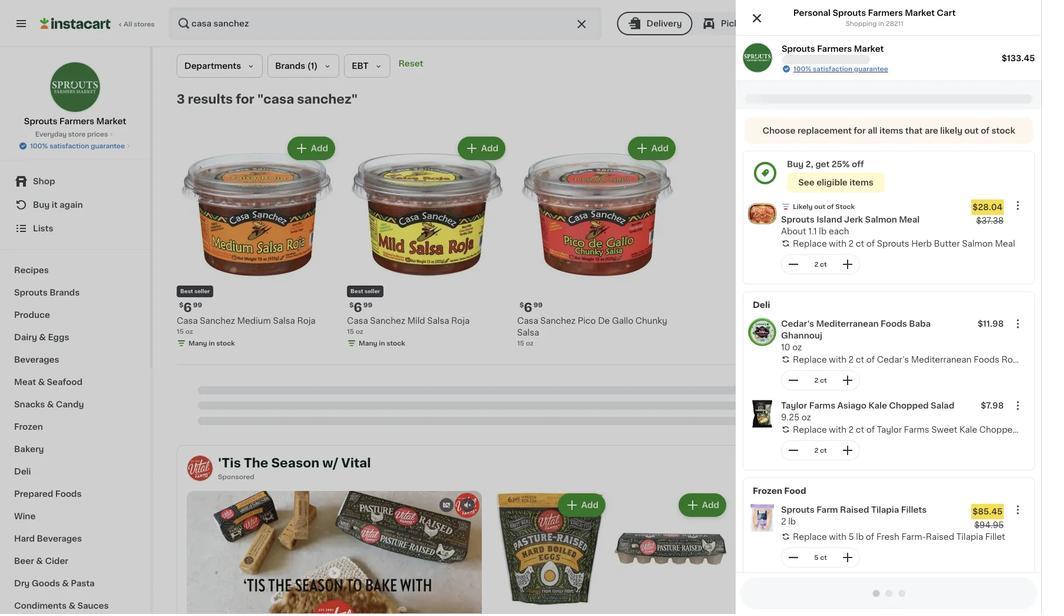 Task type: describe. For each thing, give the bounding box(es) containing it.
recipes link
[[7, 259, 143, 282]]

1 vegan from the left
[[178, 579, 199, 585]]

sprouts left the herb
[[878, 240, 910, 248]]

gluten-free for 6
[[859, 579, 900, 585]]

2 $ 8 99 from the left
[[520, 592, 543, 604]]

see eligible items
[[799, 179, 874, 187]]

6 inside "item carousel" region
[[865, 592, 873, 604]]

taylor inside the taylor farms asiago kale chopped salad 9.25 oz
[[782, 402, 808, 410]]

hard beverages
[[14, 535, 82, 544]]

sprouts inside 'sprouts island jerk salmon meal about 1.1 lb each'
[[782, 216, 815, 224]]

6 for casa sanchez medium salsa roja
[[184, 302, 192, 314]]

are
[[925, 127, 939, 135]]

sprouts island jerk salmon meal image
[[749, 200, 777, 228]]

2 down each
[[849, 240, 854, 248]]

$37.38
[[977, 217, 1004, 225]]

stock
[[836, 204, 855, 210]]

sprouts farmers market link
[[24, 61, 126, 127]]

many in stock for mild
[[359, 340, 405, 347]]

1 horizontal spatial tilapia
[[957, 533, 984, 541]]

recommended
[[177, 381, 277, 393]]

free for 6
[[885, 579, 900, 585]]

casa for casa sanchez mild salsa roja
[[347, 317, 368, 325]]

fillets
[[902, 506, 927, 515]]

casa sanchez medium salsa roja 15 oz
[[177, 317, 316, 335]]

2 inside sprouts farm raised tilapia fillets 2 lb
[[782, 518, 787, 526]]

seller for casa sanchez medium salsa roja
[[194, 289, 210, 294]]

1 horizontal spatial 100% satisfaction guarantee
[[794, 66, 889, 72]]

many in stock for medium
[[189, 340, 235, 347]]

replace with 2 ct of sprouts herb butter salmon meal
[[793, 240, 1016, 248]]

decrement quantity of taylor farms asiago kale chopped salad image
[[787, 444, 801, 458]]

best seller for casa sanchez mild salsa roja
[[351, 289, 380, 294]]

oz for casa sanchez mild salsa roja 15 oz
[[356, 329, 364, 335]]

salsa for mild
[[428, 317, 450, 325]]

baba
[[910, 320, 931, 328]]

get
[[816, 160, 830, 169]]

sprouts island jerk salmon meal button
[[782, 214, 966, 226]]

sprouts farmers market logo image
[[49, 61, 101, 113]]

salsa inside casa sanchez pico de gallo chunky salsa 15 oz
[[518, 329, 540, 337]]

free for $
[[544, 579, 559, 585]]

on
[[206, 396, 216, 404]]

hard beverages link
[[7, 528, 143, 551]]

r
[[1039, 356, 1043, 364]]

roja for casa sanchez medium salsa roja
[[297, 317, 316, 325]]

likely
[[941, 127, 963, 135]]

add button for casa sanchez pico de gallo chunky salsa
[[629, 138, 675, 159]]

2 ct for replace with 2 ct of cedar's mediterranean foods roasted r
[[815, 378, 827, 384]]

condiments & sauces link
[[7, 595, 143, 615]]

decrement quantity of sprouts farm raised tilapia fillets image
[[787, 551, 801, 565]]

stores
[[134, 21, 155, 27]]

1 vertical spatial kale
[[960, 426, 978, 434]]

of up "island"
[[828, 204, 834, 210]]

99 inside 6 99
[[875, 592, 884, 599]]

100% satisfaction guarantee button
[[18, 139, 132, 151]]

for for "casa
[[236, 93, 255, 105]]

de
[[598, 317, 610, 325]]

0 vertical spatial deli
[[753, 301, 771, 309]]

2 vertical spatial farmers
[[59, 117, 94, 126]]

1 horizontal spatial sprouts farmers market
[[782, 45, 885, 53]]

likely out of stock
[[793, 204, 855, 210]]

replace with 5 lb of fresh farm-raised tilapia fillet
[[793, 533, 1006, 541]]

ct left increment quantity of cedar's mediterranean foods baba ghannouj icon
[[821, 378, 827, 384]]

dairy & eggs
[[14, 334, 69, 342]]

produce link
[[7, 304, 143, 327]]

0 horizontal spatial deli
[[14, 468, 31, 476]]

many for casa sanchez medium salsa roja
[[189, 340, 207, 347]]

1 horizontal spatial chopped
[[980, 426, 1019, 434]]

3 results for "casa sanchez"
[[177, 93, 358, 105]]

1 vertical spatial taylor
[[878, 426, 903, 434]]

jerk
[[845, 216, 864, 224]]

1 vertical spatial raised
[[927, 533, 955, 541]]

$ for casa sanchez medium salsa roja
[[179, 302, 184, 309]]

best for casa sanchez medium salsa roja
[[180, 289, 193, 294]]

2 horizontal spatial stock
[[992, 127, 1016, 135]]

2 right the decrement quantity of taylor farms asiago kale chopped salad 'image'
[[815, 448, 819, 454]]

likely
[[793, 204, 813, 210]]

increment quantity of taylor farms asiago kale chopped salad image
[[841, 444, 855, 458]]

in for casa sanchez mild salsa roja
[[379, 340, 385, 347]]

your
[[218, 396, 238, 404]]

beverages link
[[7, 349, 143, 371]]

sprouts brands link
[[7, 282, 143, 304]]

meat & seafood
[[14, 378, 83, 387]]

2,
[[806, 160, 814, 169]]

1 horizontal spatial market
[[855, 45, 885, 53]]

cedar's mediterranean foods baba ghannouj button
[[782, 318, 966, 342]]

with for cedar's
[[830, 356, 847, 364]]

lb inside 'sprouts island jerk salmon meal about 1.1 lb each'
[[820, 228, 827, 236]]

see eligible items button
[[788, 173, 885, 193]]

add button for casa sanchez mild salsa roja
[[459, 138, 505, 159]]

all stores link
[[40, 7, 156, 40]]

salsa for medium
[[273, 317, 295, 325]]

"casa
[[257, 93, 294, 105]]

items inside button
[[850, 179, 874, 187]]

ct down the taylor farms asiago kale chopped salad 9.25 oz at the right
[[856, 426, 865, 434]]

farmers inside personal sprouts farmers market cart shopping in 28211
[[869, 9, 904, 17]]

everyday store prices link
[[35, 130, 115, 139]]

casa for casa sanchez medium salsa roja
[[177, 317, 198, 325]]

taylor farms asiago kale chopped salad 9.25 oz
[[782, 402, 955, 422]]

oz inside casa sanchez pico de gallo chunky salsa 15 oz
[[526, 340, 534, 347]]

in inside personal sprouts farmers market cart shopping in 28211
[[879, 20, 885, 27]]

out inside product group
[[815, 204, 826, 210]]

ct left increment quantity of sprouts island jerk salmon meal icon
[[821, 261, 827, 268]]

stock for casa sanchez mild salsa roja
[[387, 340, 405, 347]]

sweet
[[932, 426, 958, 434]]

of for sprouts
[[867, 240, 875, 248]]

$ for casa sanchez mild salsa roja
[[350, 302, 354, 309]]

hard
[[14, 535, 35, 544]]

2 up increment quantity of taylor farms asiago kale chopped salad icon
[[849, 426, 854, 434]]

casa inside casa sanchez pico de gallo chunky salsa 15 oz
[[518, 317, 539, 325]]

cedar's mediterranean foods baba ghannouj image
[[749, 318, 777, 347]]

snacks & candy
[[14, 401, 84, 409]]

3
[[177, 93, 185, 105]]

ct left increment quantity of taylor farms asiago kale chopped salad icon
[[821, 448, 827, 454]]

kale inside the taylor farms asiago kale chopped salad 9.25 oz
[[869, 402, 888, 410]]

of for taylor
[[867, 426, 875, 434]]

prepared
[[14, 490, 53, 499]]

delivery
[[647, 19, 682, 28]]

product group containing add
[[688, 424, 849, 615]]

based
[[177, 396, 204, 404]]

2 horizontal spatial foods
[[974, 356, 1000, 364]]

everyday store prices
[[35, 131, 108, 138]]

10
[[782, 344, 791, 352]]

of right likely
[[981, 127, 990, 135]]

see
[[799, 179, 815, 187]]

coupon-wrapper element
[[744, 151, 1035, 279]]

shopping
[[846, 20, 877, 27]]

eggs
[[48, 334, 69, 342]]

dry
[[14, 580, 30, 588]]

1 vertical spatial cedar's
[[878, 356, 910, 364]]

pickup button
[[693, 12, 760, 35]]

15 inside casa sanchez pico de gallo chunky salsa 15 oz
[[518, 340, 525, 347]]

casa sanchez mild salsa roja 15 oz
[[347, 317, 470, 335]]

sprouts inside personal sprouts farmers market cart shopping in 28211
[[833, 9, 867, 17]]

1 vertical spatial mediterranean
[[912, 356, 972, 364]]

frozen for frozen
[[14, 423, 43, 432]]

$ for casa sanchez pico de gallo chunky salsa
[[520, 302, 524, 309]]

cedar's inside cedar's mediterranean foods baba ghannouj 10 oz
[[782, 320, 815, 328]]

road
[[862, 19, 886, 28]]

product group containing cedar's mediterranean foods baba ghannouj
[[744, 314, 1043, 396]]

seller for casa sanchez mild salsa roja
[[365, 289, 380, 294]]

add button for casa sanchez medium salsa roja
[[289, 138, 334, 159]]

with for fresh
[[830, 533, 847, 541]]

oz for casa sanchez medium salsa roja 15 oz
[[186, 329, 193, 335]]

100% satisfaction guarantee link
[[794, 64, 889, 74]]

produce
[[14, 311, 50, 320]]

meat
[[14, 378, 36, 387]]

0 vertical spatial 100%
[[794, 66, 812, 72]]

seafood
[[47, 378, 83, 387]]

product group containing sprouts farm raised tilapia fillets
[[744, 500, 1035, 573]]

& for condiments
[[69, 602, 75, 611]]

for for all
[[854, 127, 866, 135]]

wine
[[14, 513, 36, 521]]

foods inside cedar's mediterranean foods baba ghannouj 10 oz
[[881, 320, 908, 328]]

island
[[817, 216, 843, 224]]

choose replacement for all items that are likely out of stock
[[763, 127, 1016, 135]]

product group containing taylor farms asiago kale chopped salad
[[744, 396, 1043, 466]]

cedar's mediterranean foods baba ghannouj 10 oz
[[782, 320, 931, 352]]

replace for replace with 2 ct of sprouts herb butter salmon meal
[[793, 240, 828, 248]]

asiago
[[838, 402, 867, 410]]

2 horizontal spatial 5
[[849, 533, 855, 541]]

replace for replace with 5 lb of fresh farm-raised tilapia fillet
[[793, 533, 828, 541]]

2 vertical spatial foods
[[55, 490, 82, 499]]

buy it again link
[[7, 193, 143, 217]]

lists link
[[7, 217, 143, 241]]

1 $ 8 99 from the left
[[350, 592, 373, 604]]

2 vertical spatial lb
[[857, 533, 864, 541]]

instacart logo image
[[40, 17, 111, 31]]

1 horizontal spatial meal
[[996, 240, 1016, 248]]

best for casa sanchez mild salsa roja
[[351, 289, 364, 294]]

1 horizontal spatial out
[[965, 127, 979, 135]]

personal
[[794, 9, 831, 17]]

add for casa sanchez pico de gallo chunky salsa
[[652, 144, 669, 153]]

ct down 'sprouts island jerk salmon meal about 1.1 lb each'
[[856, 240, 865, 248]]

& for dairy
[[39, 334, 46, 342]]

decrement quantity of sprouts island jerk salmon meal image
[[787, 258, 801, 272]]

market inside personal sprouts farmers market cart shopping in 28211
[[906, 9, 935, 17]]

sanchez for mild
[[370, 317, 406, 325]]

salad inside the taylor farms asiago kale chopped salad 9.25 oz
[[931, 402, 955, 410]]

99 inside 5 99
[[193, 592, 202, 599]]

& left pasta
[[62, 580, 69, 588]]

& for beer
[[36, 558, 43, 566]]

shopping
[[270, 396, 310, 404]]

tilapia inside sprouts farm raised tilapia fillets 2 lb
[[872, 506, 900, 515]]

recent
[[240, 396, 268, 404]]

condiments & sauces
[[14, 602, 109, 611]]

guarantee inside button
[[91, 143, 125, 149]]

billingsley
[[813, 19, 860, 28]]

sprouts down recipes
[[14, 289, 48, 297]]

1 horizontal spatial salmon
[[963, 240, 994, 248]]

1 horizontal spatial salad
[[1021, 426, 1043, 434]]

farm
[[817, 506, 839, 515]]

$85.45
[[973, 508, 1003, 516]]

pickup
[[721, 19, 751, 28]]



Task type: vqa. For each thing, say whether or not it's contained in the screenshot.
the "satisfaction" within 100% Satisfaction Guarantee Link
yes



Task type: locate. For each thing, give the bounding box(es) containing it.
sprouts brands
[[14, 289, 80, 297]]

out right likely
[[965, 127, 979, 135]]

in down casa sanchez medium salsa roja 15 oz
[[209, 340, 215, 347]]

taylor farms asiago kale chopped salad image
[[749, 400, 777, 429]]

2 sanchez from the left
[[370, 317, 406, 325]]

deli up cedar's mediterranean foods baba ghannouj icon
[[753, 301, 771, 309]]

1 best seller from the left
[[180, 289, 210, 294]]

sanchez left medium on the bottom left of the page
[[200, 317, 235, 325]]

2 ct right the decrement quantity of taylor farms asiago kale chopped salad 'image'
[[815, 448, 827, 454]]

butter
[[935, 240, 961, 248]]

frozen up sprouts farm raised tilapia fillets "icon"
[[753, 488, 783, 496]]

3 with from the top
[[830, 426, 847, 434]]

1 gluten- from the left
[[348, 579, 374, 585]]

farms inside the taylor farms asiago kale chopped salad 9.25 oz
[[810, 402, 836, 410]]

replacement
[[798, 127, 852, 135]]

farmers up 100% satisfaction guarantee link
[[818, 45, 853, 53]]

of for cedar's
[[867, 356, 875, 364]]

for
[[236, 93, 255, 105], [854, 127, 866, 135], [280, 381, 299, 393]]

snacks & candy link
[[7, 394, 143, 416]]

gluten-free
[[348, 579, 389, 585], [519, 579, 559, 585], [859, 579, 900, 585]]

1 horizontal spatial mediterranean
[[912, 356, 972, 364]]

with for sprouts
[[830, 240, 847, 248]]

2 many in stock from the left
[[359, 340, 405, 347]]

2 horizontal spatial in
[[879, 20, 885, 27]]

0 vertical spatial items
[[880, 127, 904, 135]]

many in stock down casa sanchez medium salsa roja 15 oz
[[189, 340, 235, 347]]

farmers up store
[[59, 117, 94, 126]]

0 horizontal spatial market
[[96, 117, 126, 126]]

increment quantity of sprouts island jerk salmon meal image
[[841, 258, 855, 272]]

gluten- for 6
[[859, 579, 885, 585]]

0 horizontal spatial $ 8 99
[[350, 592, 373, 604]]

sanchez for pico
[[541, 317, 576, 325]]

stock for casa sanchez medium salsa roja
[[217, 340, 235, 347]]

0 vertical spatial 2 ct
[[815, 261, 827, 268]]

replace
[[793, 240, 828, 248], [793, 356, 828, 364], [793, 426, 828, 434], [793, 533, 828, 541]]

raised right farm on the bottom right
[[841, 506, 870, 515]]

2 ct inside coupon-wrapper element
[[815, 261, 827, 268]]

0 vertical spatial raised
[[841, 506, 870, 515]]

items
[[880, 127, 904, 135], [850, 179, 874, 187]]

mediterranean up the ghannouj
[[817, 320, 879, 328]]

&
[[39, 334, 46, 342], [38, 378, 45, 387], [47, 401, 54, 409], [36, 558, 43, 566], [62, 580, 69, 588], [69, 602, 75, 611]]

sanchez"
[[297, 93, 358, 105]]

1 vertical spatial market
[[855, 45, 885, 53]]

1 vertical spatial foods
[[974, 356, 1000, 364]]

99
[[193, 302, 202, 309], [364, 302, 373, 309], [534, 302, 543, 309], [193, 592, 202, 599], [364, 592, 373, 599], [534, 592, 543, 599], [875, 592, 884, 599]]

2 right sprouts farm raised tilapia fillets "icon"
[[782, 518, 787, 526]]

foods up wine link
[[55, 490, 82, 499]]

with down each
[[830, 240, 847, 248]]

taylor down the taylor farms asiago kale chopped salad 9.25 oz at the right
[[878, 426, 903, 434]]

roja for casa sanchez mild salsa roja
[[452, 317, 470, 325]]

in left 28211
[[879, 20, 885, 27]]

product group containing 5
[[177, 424, 338, 615]]

1 vertical spatial items
[[850, 179, 874, 187]]

of for fresh
[[866, 533, 875, 541]]

stock down "casa sanchez mild salsa roja 15 oz"
[[387, 340, 405, 347]]

product group containing $28.04
[[744, 195, 1035, 279]]

2 up increment quantity of cedar's mediterranean foods baba ghannouj icon
[[849, 356, 854, 364]]

kale right asiago
[[869, 402, 888, 410]]

ct down cedar's mediterranean foods baba ghannouj 10 oz
[[856, 356, 865, 364]]

salsa inside "casa sanchez mild salsa roja 15 oz"
[[428, 317, 450, 325]]

0 horizontal spatial casa
[[177, 317, 198, 325]]

6 for casa sanchez pico de gallo chunky salsa
[[524, 302, 533, 314]]

taylor
[[782, 402, 808, 410], [878, 426, 903, 434]]

1 horizontal spatial best seller
[[351, 289, 380, 294]]

1 2 ct from the top
[[815, 261, 827, 268]]

0 horizontal spatial free
[[374, 579, 389, 585]]

farms left sweet
[[905, 426, 930, 434]]

deli down bakery
[[14, 468, 31, 476]]

2 gluten- from the left
[[519, 579, 544, 585]]

foods left baba
[[881, 320, 908, 328]]

guarantee down prices
[[91, 143, 125, 149]]

many in stock down "casa sanchez mild salsa roja 15 oz"
[[359, 340, 405, 347]]

1 replace from the top
[[793, 240, 828, 248]]

100% satisfaction guarantee inside 100% satisfaction guarantee button
[[30, 143, 125, 149]]

3 replace from the top
[[793, 426, 828, 434]]

satisfaction inside 100% satisfaction guarantee link
[[814, 66, 853, 72]]

1 vertical spatial 2 ct
[[815, 378, 827, 384]]

eligible
[[817, 179, 848, 187]]

& left eggs
[[39, 334, 46, 342]]

sprouts inside sprouts farm raised tilapia fillets 2 lb
[[782, 506, 815, 515]]

& for snacks
[[47, 401, 54, 409]]

3 product group from the top
[[744, 396, 1043, 466]]

1 vertical spatial out
[[815, 204, 826, 210]]

2 vertical spatial market
[[96, 117, 126, 126]]

2 2 ct from the top
[[815, 378, 827, 384]]

1 horizontal spatial gluten-
[[519, 579, 544, 585]]

2 8 from the left
[[524, 592, 533, 604]]

2 replace from the top
[[793, 356, 828, 364]]

$28.04
[[973, 203, 1003, 212]]

1 many in stock from the left
[[189, 340, 235, 347]]

salmon right jerk
[[866, 216, 898, 224]]

sanchez left the pico
[[541, 317, 576, 325]]

salad
[[931, 402, 955, 410], [1021, 426, 1043, 434]]

2 many from the left
[[359, 340, 378, 347]]

market
[[906, 9, 935, 17], [855, 45, 885, 53], [96, 117, 126, 126]]

$ 6 99 for casa sanchez pico de gallo chunky salsa
[[520, 302, 543, 314]]

15 inside casa sanchez medium salsa roja 15 oz
[[177, 329, 184, 335]]

many down casa sanchez medium salsa roja 15 oz
[[189, 340, 207, 347]]

2 right decrement quantity of sprouts island jerk salmon meal 'icon'
[[815, 261, 819, 268]]

None search field
[[169, 7, 602, 40]]

dairy
[[14, 334, 37, 342]]

100% down '530'
[[794, 66, 812, 72]]

beer & cider link
[[7, 551, 143, 573]]

1 horizontal spatial cedar's
[[878, 356, 910, 364]]

roja inside casa sanchez medium salsa roja 15 oz
[[297, 317, 316, 325]]

2 horizontal spatial free
[[885, 579, 900, 585]]

1 vertical spatial guarantee
[[91, 143, 125, 149]]

5 inside "item carousel" region
[[184, 592, 192, 604]]

sprouts farm raised tilapia fillets 2 lb
[[782, 506, 927, 526]]

tilapia up fresh
[[872, 506, 900, 515]]

15 for casa sanchez medium salsa roja
[[177, 329, 184, 335]]

farms left asiago
[[810, 402, 836, 410]]

0 horizontal spatial farms
[[810, 402, 836, 410]]

salsa inside casa sanchez medium salsa roja 15 oz
[[273, 317, 295, 325]]

of down the taylor farms asiago kale chopped salad 9.25 oz at the right
[[867, 426, 875, 434]]

shop link
[[7, 170, 143, 193]]

out
[[965, 127, 979, 135], [815, 204, 826, 210]]

0 horizontal spatial meal
[[900, 216, 920, 224]]

seller up casa sanchez medium salsa roja 15 oz
[[194, 289, 210, 294]]

roja right mild
[[452, 317, 470, 325]]

& right meat on the bottom left
[[38, 378, 45, 387]]

it
[[52, 201, 58, 209]]

2 free from the left
[[544, 579, 559, 585]]

0 horizontal spatial cedar's
[[782, 320, 815, 328]]

with for taylor
[[830, 426, 847, 434]]

buy inside coupon-wrapper element
[[788, 160, 804, 169]]

2 with from the top
[[830, 356, 847, 364]]

prepared foods
[[14, 490, 82, 499]]

2 horizontal spatial for
[[854, 127, 866, 135]]

beverages up cider
[[37, 535, 82, 544]]

replace with 2 ct of taylor farms sweet kale chopped salad
[[793, 426, 1043, 434]]

sanchez inside casa sanchez pico de gallo chunky salsa 15 oz
[[541, 317, 576, 325]]

gluten-free for $
[[519, 579, 559, 585]]

5 for 5 ct
[[815, 555, 819, 561]]

0 horizontal spatial items
[[850, 179, 874, 187]]

2 vertical spatial for
[[280, 381, 299, 393]]

farms
[[810, 402, 836, 410], [905, 426, 930, 434]]

replace down 9.25
[[793, 426, 828, 434]]

1 vertical spatial frozen
[[753, 488, 783, 496]]

1 vertical spatial meal
[[996, 240, 1016, 248]]

0 horizontal spatial sprouts farmers market
[[24, 117, 126, 126]]

increment quantity of cedar's mediterranean foods baba ghannouj image
[[841, 374, 855, 388]]

items down off
[[850, 179, 874, 187]]

reset button
[[395, 54, 427, 73]]

0 vertical spatial farms
[[810, 402, 836, 410]]

prepared foods link
[[7, 483, 143, 506]]

1 with from the top
[[830, 240, 847, 248]]

2 horizontal spatial casa
[[518, 317, 539, 325]]

sprouts farm raised tilapia fillets button
[[782, 505, 966, 516]]

4 with from the top
[[830, 533, 847, 541]]

in
[[879, 20, 885, 27], [209, 340, 215, 347], [379, 340, 385, 347]]

decrement quantity of cedar's mediterranean foods baba ghannouj image
[[787, 374, 801, 388]]

of down sprouts island jerk salmon meal button
[[867, 240, 875, 248]]

2 casa from the left
[[347, 317, 368, 325]]

pasta
[[71, 580, 95, 588]]

15 for casa sanchez mild salsa roja
[[347, 329, 354, 335]]

1 sanchez from the left
[[200, 317, 235, 325]]

chopped down $7.98
[[980, 426, 1019, 434]]

beverages inside hard beverages link
[[37, 535, 82, 544]]

for up the shopping
[[280, 381, 299, 393]]

5 for 5 99
[[184, 592, 192, 604]]

0 horizontal spatial many
[[189, 340, 207, 347]]

out up "island"
[[815, 204, 826, 210]]

raised
[[841, 506, 870, 515], [927, 533, 955, 541]]

stock down casa sanchez medium salsa roja 15 oz
[[217, 340, 235, 347]]

replace for replace with 2 ct of cedar's mediterranean foods roasted r
[[793, 356, 828, 364]]

increment quantity of sprouts farm raised tilapia fillets image
[[841, 551, 855, 565]]

items right all
[[880, 127, 904, 135]]

recipes
[[14, 266, 49, 275]]

cart
[[937, 9, 956, 17]]

1 vertical spatial buy
[[33, 201, 50, 209]]

of left fresh
[[866, 533, 875, 541]]

buy for buy 2, get 25% off
[[788, 160, 804, 169]]

replace down 1.1
[[793, 240, 828, 248]]

3 casa from the left
[[518, 317, 539, 325]]

many in stock
[[189, 340, 235, 347], [359, 340, 405, 347]]

activity
[[312, 396, 344, 404]]

sprouts up about
[[782, 216, 815, 224]]

results
[[188, 93, 233, 105]]

0 horizontal spatial chopped
[[890, 402, 929, 410]]

1 horizontal spatial many
[[359, 340, 378, 347]]

beverages inside beverages link
[[14, 356, 59, 364]]

sprouts up everyday
[[24, 117, 57, 126]]

item carousel region
[[177, 420, 1036, 615]]

all stores
[[124, 21, 155, 27]]

condiments
[[14, 602, 67, 611]]

2 ct for replace with 2 ct of sprouts herb butter salmon meal
[[815, 261, 827, 268]]

0 horizontal spatial lb
[[789, 518, 796, 526]]

in for casa sanchez medium salsa roja
[[209, 340, 215, 347]]

cedar's up the ghannouj
[[782, 320, 815, 328]]

gluten-
[[348, 579, 374, 585], [519, 579, 544, 585], [859, 579, 885, 585]]

1 gluten-free from the left
[[348, 579, 389, 585]]

0 horizontal spatial $ 6 99
[[179, 302, 202, 314]]

roasted
[[1002, 356, 1037, 364]]

that
[[906, 127, 923, 135]]

lb right sprouts farm raised tilapia fillets "icon"
[[789, 518, 796, 526]]

replace up the 5 ct
[[793, 533, 828, 541]]

1 vertical spatial for
[[854, 127, 866, 135]]

1 horizontal spatial 5
[[815, 555, 819, 561]]

1 best from the left
[[180, 289, 193, 294]]

frozen up bakery
[[14, 423, 43, 432]]

sanchez for medium
[[200, 317, 235, 325]]

$ 6 99
[[179, 302, 202, 314], [350, 302, 373, 314], [520, 302, 543, 314]]

salsa
[[273, 317, 295, 325], [428, 317, 450, 325], [518, 329, 540, 337]]

$133.45
[[1002, 54, 1036, 62]]

with up increment quantity of taylor farms asiago kale chopped salad icon
[[830, 426, 847, 434]]

1 vertical spatial deli
[[14, 468, 31, 476]]

chunky
[[636, 317, 668, 325]]

meal down $37.38
[[996, 240, 1016, 248]]

with
[[830, 240, 847, 248], [830, 356, 847, 364], [830, 426, 847, 434], [830, 533, 847, 541]]

0 vertical spatial buy
[[788, 160, 804, 169]]

3 gluten-free from the left
[[859, 579, 900, 585]]

meal inside 'sprouts island jerk salmon meal about 1.1 lb each'
[[900, 216, 920, 224]]

vegan up $5.79
[[734, 579, 755, 585]]

sanchez inside casa sanchez medium salsa roja 15 oz
[[200, 317, 235, 325]]

0 horizontal spatial 100% satisfaction guarantee
[[30, 143, 125, 149]]

fresh
[[877, 533, 900, 541]]

cider
[[45, 558, 68, 566]]

3 $ 6 99 from the left
[[520, 302, 543, 314]]

ghannouj
[[782, 332, 823, 340]]

beer
[[14, 558, 34, 566]]

0 vertical spatial out
[[965, 127, 979, 135]]

1 vertical spatial chopped
[[980, 426, 1019, 434]]

1 horizontal spatial satisfaction
[[814, 66, 853, 72]]

& right beer
[[36, 558, 43, 566]]

sprouts up 530 billingsley road
[[833, 9, 867, 17]]

mediterranean inside cedar's mediterranean foods baba ghannouj 10 oz
[[817, 320, 879, 328]]

1 horizontal spatial many in stock
[[359, 340, 405, 347]]

chopped up replace with 2 ct of taylor farms sweet kale chopped salad
[[890, 402, 929, 410]]

2 vegan from the left
[[734, 579, 755, 585]]

best seller for casa sanchez medium salsa roja
[[180, 289, 210, 294]]

frozen food
[[753, 488, 807, 496]]

1 horizontal spatial kale
[[960, 426, 978, 434]]

about
[[782, 228, 807, 236]]

replace with 2 ct of cedar's mediterranean foods roasted r
[[793, 356, 1043, 364]]

2 right decrement quantity of cedar's mediterranean foods baba ghannouj image
[[815, 378, 819, 384]]

0 horizontal spatial best
[[180, 289, 193, 294]]

1 horizontal spatial deli
[[753, 301, 771, 309]]

0 horizontal spatial guarantee
[[91, 143, 125, 149]]

& for meat
[[38, 378, 45, 387]]

0 vertical spatial frozen
[[14, 423, 43, 432]]

2 roja from the left
[[452, 317, 470, 325]]

100% satisfaction guarantee down 530 billingsley road
[[794, 66, 889, 72]]

6 for casa sanchez mild salsa roja
[[354, 302, 362, 314]]

0 vertical spatial taylor
[[782, 402, 808, 410]]

oz inside the taylor farms asiago kale chopped salad 9.25 oz
[[802, 414, 812, 422]]

oz inside casa sanchez medium salsa roja 15 oz
[[186, 329, 193, 335]]

0 horizontal spatial in
[[209, 340, 215, 347]]

0 horizontal spatial kale
[[869, 402, 888, 410]]

1 $ 6 99 from the left
[[179, 302, 202, 314]]

2 gluten-free from the left
[[519, 579, 559, 585]]

1 horizontal spatial raised
[[927, 533, 955, 541]]

1 horizontal spatial taylor
[[878, 426, 903, 434]]

cedar's down cedar's mediterranean foods baba ghannouj 'button'
[[878, 356, 910, 364]]

2
[[849, 240, 854, 248], [815, 261, 819, 268], [849, 356, 854, 364], [815, 378, 819, 384], [849, 426, 854, 434], [815, 448, 819, 454], [782, 518, 787, 526]]

530
[[793, 19, 811, 28]]

1 horizontal spatial frozen
[[753, 488, 783, 496]]

with inside coupon-wrapper element
[[830, 240, 847, 248]]

& left candy
[[47, 401, 54, 409]]

farm-
[[902, 533, 927, 541]]

100% down everyday
[[30, 143, 48, 149]]

2 best seller from the left
[[351, 289, 380, 294]]

15 inside "casa sanchez mild salsa roja 15 oz"
[[347, 329, 354, 335]]

1 vertical spatial 100%
[[30, 143, 48, 149]]

kale
[[869, 402, 888, 410], [960, 426, 978, 434]]

1 horizontal spatial foods
[[881, 320, 908, 328]]

meal
[[900, 216, 920, 224], [996, 240, 1016, 248]]

sprouts farmers market
[[782, 45, 885, 53], [24, 117, 126, 126]]

2 best from the left
[[351, 289, 364, 294]]

taylor up 9.25
[[782, 402, 808, 410]]

deli link
[[7, 461, 143, 483]]

1 horizontal spatial gluten-free
[[519, 579, 559, 585]]

gluten- for $
[[519, 579, 544, 585]]

2 horizontal spatial gluten-free
[[859, 579, 900, 585]]

0 horizontal spatial tilapia
[[872, 506, 900, 515]]

2 ct for replace with 2 ct of taylor farms sweet kale chopped salad
[[815, 448, 827, 454]]

6 99
[[865, 592, 884, 604]]

replace inside coupon-wrapper element
[[793, 240, 828, 248]]

$ 6 99 for casa sanchez mild salsa roja
[[350, 302, 373, 314]]

replace down the ghannouj
[[793, 356, 828, 364]]

personal sprouts farmers market cart shopping in 28211
[[794, 9, 956, 27]]

many for casa sanchez mild salsa roja
[[359, 340, 378, 347]]

1 product group from the top
[[744, 195, 1035, 279]]

1 horizontal spatial casa
[[347, 317, 368, 325]]

0 horizontal spatial salad
[[931, 402, 955, 410]]

100% satisfaction guarantee
[[794, 66, 889, 72], [30, 143, 125, 149]]

0 horizontal spatial foods
[[55, 490, 82, 499]]

product group
[[744, 195, 1035, 279], [744, 314, 1043, 396], [744, 396, 1043, 466], [744, 500, 1035, 573]]

of
[[981, 127, 990, 135], [828, 204, 834, 210], [867, 240, 875, 248], [867, 356, 875, 364], [867, 426, 875, 434], [866, 533, 875, 541]]

oz inside cedar's mediterranean foods baba ghannouj 10 oz
[[793, 344, 803, 352]]

casa inside casa sanchez medium salsa roja 15 oz
[[177, 317, 198, 325]]

$ 6 99 for casa sanchez medium salsa roja
[[179, 302, 202, 314]]

kale right sweet
[[960, 426, 978, 434]]

3 sanchez from the left
[[541, 317, 576, 325]]

roja inside "casa sanchez mild salsa roja 15 oz"
[[452, 317, 470, 325]]

with up increment quantity of cedar's mediterranean foods baba ghannouj icon
[[830, 356, 847, 364]]

herb
[[912, 240, 933, 248]]

beverages down the dairy & eggs
[[14, 356, 59, 364]]

lb inside sprouts farm raised tilapia fillets 2 lb
[[789, 518, 796, 526]]

1 vertical spatial 5
[[815, 555, 819, 561]]

1 8 from the left
[[354, 592, 362, 604]]

buy 2, get 25% off
[[788, 160, 865, 169]]

add
[[311, 144, 328, 153], [481, 144, 499, 153], [652, 144, 669, 153], [822, 434, 839, 443], [993, 434, 1010, 443]]

mediterranean down baba
[[912, 356, 972, 364]]

1 vertical spatial farmers
[[818, 45, 853, 53]]

market left cart
[[906, 9, 935, 17]]

all
[[868, 127, 878, 135]]

0 horizontal spatial salsa
[[273, 317, 295, 325]]

sauces
[[77, 602, 109, 611]]

0 vertical spatial market
[[906, 9, 935, 17]]

5 99
[[184, 592, 202, 604]]

foods
[[881, 320, 908, 328], [974, 356, 1000, 364], [55, 490, 82, 499]]

0 vertical spatial salad
[[931, 402, 955, 410]]

0 vertical spatial cedar's
[[782, 320, 815, 328]]

seller
[[194, 289, 210, 294], [365, 289, 380, 294]]

ct left the increment quantity of sprouts farm raised tilapia fillets icon
[[821, 555, 828, 561]]

2 $ 6 99 from the left
[[350, 302, 373, 314]]

$7.98
[[982, 402, 1004, 410]]

casa inside "casa sanchez mild salsa roja 15 oz"
[[347, 317, 368, 325]]

buy left 2,
[[788, 160, 804, 169]]

salmon
[[866, 216, 898, 224], [963, 240, 994, 248]]

add for casa sanchez mild salsa roja
[[481, 144, 499, 153]]

raised inside sprouts farm raised tilapia fillets 2 lb
[[841, 506, 870, 515]]

100% satisfaction guarantee down store
[[30, 143, 125, 149]]

1 casa from the left
[[177, 317, 198, 325]]

1 free from the left
[[374, 579, 389, 585]]

1 horizontal spatial $ 6 99
[[350, 302, 373, 314]]

chopped inside the taylor farms asiago kale chopped salad 9.25 oz
[[890, 402, 929, 410]]

satisfaction inside 100% satisfaction guarantee button
[[50, 143, 89, 149]]

buy for buy it again
[[33, 201, 50, 209]]

0 vertical spatial guarantee
[[855, 66, 889, 72]]

replace for replace with 2 ct of taylor farms sweet kale chopped salad
[[793, 426, 828, 434]]

3 gluten- from the left
[[859, 579, 885, 585]]

product group
[[177, 134, 338, 351], [347, 134, 508, 351], [518, 134, 679, 348], [177, 424, 338, 615], [347, 424, 508, 615], [518, 424, 679, 615], [688, 424, 849, 615], [858, 424, 1019, 615]]

sprouts island jerk salmon meal about 1.1 lb each
[[782, 216, 920, 236]]

oz for cedar's mediterranean foods baba ghannouj 10 oz
[[793, 344, 803, 352]]

with up the increment quantity of sprouts farm raised tilapia fillets icon
[[830, 533, 847, 541]]

4 product group from the top
[[744, 500, 1035, 573]]

of down cedar's mediterranean foods baba ghannouj 10 oz
[[867, 356, 875, 364]]

dry goods & pasta link
[[7, 573, 143, 595]]

market down the 'road'
[[855, 45, 885, 53]]

2 ct left increment quantity of cedar's mediterranean foods baba ghannouj icon
[[815, 378, 827, 384]]

sanchez inside "casa sanchez mild salsa roja 15 oz"
[[370, 317, 406, 325]]

3 2 ct from the top
[[815, 448, 827, 454]]

satisfaction down everyday store prices
[[50, 143, 89, 149]]

0 horizontal spatial farmers
[[59, 117, 94, 126]]

0 horizontal spatial out
[[815, 204, 826, 210]]

beer & cider
[[14, 558, 68, 566]]

1 roja from the left
[[297, 317, 316, 325]]

0 vertical spatial beverages
[[14, 356, 59, 364]]

guarantee down the 'road'
[[855, 66, 889, 72]]

best
[[180, 289, 193, 294], [351, 289, 364, 294]]

1 vertical spatial lb
[[789, 518, 796, 526]]

salmon inside 'sprouts island jerk salmon meal about 1.1 lb each'
[[866, 216, 898, 224]]

1 vertical spatial farms
[[905, 426, 930, 434]]

2 product group from the top
[[744, 314, 1043, 396]]

2 seller from the left
[[365, 289, 380, 294]]

0 horizontal spatial mediterranean
[[817, 320, 879, 328]]

2 horizontal spatial farmers
[[869, 9, 904, 17]]

meal up replace with 2 ct of sprouts herb butter salmon meal
[[900, 216, 920, 224]]

0 vertical spatial satisfaction
[[814, 66, 853, 72]]

1 horizontal spatial seller
[[365, 289, 380, 294]]

$5.79
[[717, 595, 740, 604]]

sprouts farmers market image
[[743, 43, 773, 73]]

sprouts farmers market up 100% satisfaction guarantee link
[[782, 45, 885, 53]]

for inside recommended for you based on your recent shopping activity
[[280, 381, 299, 393]]

frozen for frozen food
[[753, 488, 783, 496]]

100% inside button
[[30, 143, 48, 149]]

1 seller from the left
[[194, 289, 210, 294]]

2 horizontal spatial salsa
[[518, 329, 540, 337]]

all
[[124, 21, 132, 27]]

tilapia down the "$94.95"
[[957, 533, 984, 541]]

0 horizontal spatial frozen
[[14, 423, 43, 432]]

1 vertical spatial salmon
[[963, 240, 994, 248]]

in down "casa sanchez mild salsa roja 15 oz"
[[379, 340, 385, 347]]

4 replace from the top
[[793, 533, 828, 541]]

many down "casa sanchez mild salsa roja 15 oz"
[[359, 340, 378, 347]]

dry goods & pasta
[[14, 580, 95, 588]]

sprouts down '530'
[[782, 45, 816, 53]]

service type group
[[618, 12, 760, 35]]

vegan up 5 99
[[178, 579, 199, 585]]

delivery button
[[618, 12, 693, 35]]

sprouts farm raised tilapia fillets image
[[749, 505, 777, 533]]

None field
[[1009, 196, 1028, 215], [1009, 315, 1028, 334], [1009, 397, 1028, 416], [1009, 501, 1028, 520], [1009, 196, 1028, 215], [1009, 315, 1028, 334], [1009, 397, 1028, 416], [1009, 501, 1028, 520]]

0 vertical spatial farmers
[[869, 9, 904, 17]]

3 free from the left
[[885, 579, 900, 585]]

add for casa sanchez medium salsa roja
[[311, 144, 328, 153]]

1 many from the left
[[189, 340, 207, 347]]

off
[[852, 160, 865, 169]]

0 horizontal spatial gluten-
[[348, 579, 374, 585]]

& inside 'link'
[[69, 602, 75, 611]]

sprouts down 'food'
[[782, 506, 815, 515]]

0 horizontal spatial 15
[[177, 329, 184, 335]]

oz inside "casa sanchez mild salsa roja 15 oz"
[[356, 329, 364, 335]]



